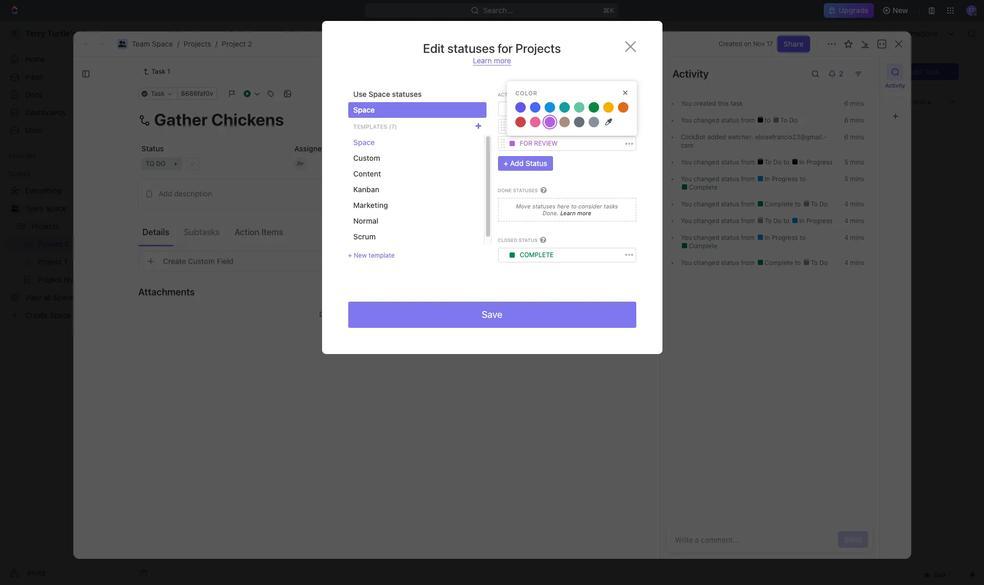 Task type: locate. For each thing, give the bounding box(es) containing it.
1 horizontal spatial new
[[893, 6, 909, 15]]

space
[[196, 29, 217, 38], [152, 39, 173, 48], [369, 90, 390, 99], [354, 105, 375, 114], [354, 138, 375, 147], [45, 204, 66, 213]]

team space link for the rightmost user group image
[[132, 39, 173, 48]]

on
[[745, 40, 752, 48]]

team space up team space / projects / project 2
[[176, 29, 217, 38]]

0 vertical spatial team space
[[176, 29, 217, 38]]

add task
[[909, 67, 941, 76], [282, 148, 309, 156]]

new inside edit statuses for projects dialog
[[354, 252, 367, 259]]

1 down team space / projects / project 2
[[167, 68, 170, 75]]

1 horizontal spatial user group image
[[118, 41, 126, 47]]

2 vertical spatial 4 mins
[[845, 259, 864, 267]]

1 horizontal spatial share button
[[852, 25, 885, 42]]

1 vertical spatial 5
[[845, 175, 849, 183]]

description
[[174, 189, 212, 198]]

statuses inside move statuses here to consider tasks done.
[[533, 203, 556, 209]]

0 vertical spatial 1
[[167, 68, 170, 75]]

4 mins for do
[[845, 259, 864, 267]]

5 mins from the top
[[851, 175, 864, 183]]

9 mins from the top
[[851, 259, 864, 267]]

1 vertical spatial add task button
[[269, 146, 313, 158]]

2 changed status from from the top
[[692, 158, 757, 166]]

5 you from the top
[[681, 200, 692, 208]]

0 horizontal spatial learn more link
[[473, 56, 512, 66]]

0 vertical spatial custom
[[354, 154, 380, 162]]

1 vertical spatial 4 mins
[[845, 234, 864, 242]]

0 horizontal spatial activity
[[673, 68, 709, 80]]

6 changed status from from the top
[[692, 234, 757, 242]]

hide button
[[540, 121, 562, 133]]

0 vertical spatial 4 mins
[[845, 217, 864, 225]]

1 horizontal spatial custom
[[354, 154, 380, 162]]

1 vertical spatial 6 mins
[[845, 116, 864, 124]]

more inside the edit statuses for projects learn more
[[494, 56, 512, 65]]

project
[[289, 29, 314, 38], [222, 39, 246, 48]]

send
[[845, 535, 862, 544]]

list
[[235, 97, 248, 106]]

you
[[681, 100, 692, 107], [681, 116, 692, 124], [681, 158, 692, 166], [681, 175, 692, 183], [681, 200, 692, 208], [681, 217, 692, 225], [681, 234, 692, 242], [681, 259, 692, 267]]

space inside sidebar "navigation"
[[45, 204, 66, 213]]

add left assigned
[[282, 148, 294, 156]]

+ for + add status
[[504, 159, 508, 168]]

create custom field
[[163, 257, 234, 266]]

automations
[[895, 29, 939, 38]]

1 horizontal spatial add task button
[[903, 63, 947, 80]]

6 for changed status from
[[845, 116, 849, 124]]

statuses left for
[[448, 41, 495, 56]]

task 1
[[152, 68, 170, 75], [211, 182, 233, 191]]

0 vertical spatial 5 mins
[[845, 158, 864, 166]]

5 mins for progress
[[845, 158, 864, 166]]

projects inside the edit statuses for projects learn more
[[516, 41, 561, 56]]

0 horizontal spatial custom
[[188, 257, 215, 266]]

table link
[[316, 94, 337, 109]]

1 changed status from from the top
[[692, 116, 757, 124]]

calendar link
[[265, 94, 299, 109]]

2 vertical spatial 6
[[845, 133, 849, 141]]

add task button down calendar link
[[269, 146, 313, 158]]

1 vertical spatial task 1
[[211, 182, 233, 191]]

1 right task 2
[[246, 201, 249, 209]]

1 horizontal spatial learn more link
[[559, 210, 592, 217]]

0 horizontal spatial new
[[354, 252, 367, 259]]

1 horizontal spatial learn
[[561, 210, 576, 217]]

hide button
[[848, 94, 880, 109]]

projects link
[[226, 27, 270, 40], [184, 39, 211, 48], [31, 218, 123, 235]]

add task up customize
[[909, 67, 941, 76]]

new up automations
[[893, 6, 909, 15]]

3 5 mins from the top
[[845, 200, 864, 208]]

custom inside create custom field button
[[188, 257, 215, 266]]

3 5 from the top
[[845, 200, 849, 208]]

hide inside dropdown button
[[861, 97, 877, 106]]

2 changed from the top
[[694, 158, 719, 166]]

4 for do
[[845, 259, 849, 267]]

statuses right gantt
[[392, 90, 422, 99]]

0 vertical spatial status
[[142, 144, 164, 153]]

task 1 link down user group icon
[[138, 66, 174, 78]]

task 1 up task 2
[[211, 182, 233, 191]]

user group image
[[167, 31, 173, 36]]

1 5 mins from the top
[[845, 158, 864, 166]]

custom up content
[[354, 154, 380, 162]]

activity
[[673, 68, 709, 80], [886, 82, 906, 89]]

8 mins from the top
[[851, 234, 864, 242]]

share button
[[852, 25, 885, 42], [778, 36, 811, 52]]

1 vertical spatial activity
[[886, 82, 906, 89]]

mins
[[851, 100, 864, 107], [851, 116, 864, 124], [851, 133, 864, 141], [851, 158, 864, 166], [851, 175, 864, 183], [851, 200, 864, 208], [851, 217, 864, 225], [851, 234, 864, 242], [851, 259, 864, 267]]

projects inside tree
[[31, 222, 59, 231]]

in inside edit statuses for projects dialog
[[520, 122, 527, 130]]

more down for
[[494, 56, 512, 65]]

custom left field
[[188, 257, 215, 266]]

project 2 link
[[276, 27, 323, 40], [222, 39, 252, 48]]

automations button
[[890, 26, 944, 41]]

0 horizontal spatial share
[[784, 39, 804, 48]]

here right files
[[365, 311, 378, 319]]

create custom field button
[[138, 251, 589, 272]]

1 vertical spatial statuses
[[392, 90, 422, 99]]

task sidebar navigation tab list
[[884, 63, 907, 125]]

scrum
[[354, 232, 376, 241]]

1 horizontal spatial +
[[504, 159, 508, 168]]

drop your files here to upload
[[320, 311, 408, 319]]

sidebar navigation
[[0, 21, 157, 585]]

share
[[859, 29, 879, 38], [784, 39, 804, 48]]

0 vertical spatial project
[[289, 29, 314, 38]]

3 6 mins from the top
[[845, 133, 864, 141]]

inbox link
[[4, 69, 152, 85]]

5 mins for do
[[845, 200, 864, 208]]

0 vertical spatial add task
[[909, 67, 941, 76]]

1 vertical spatial 4
[[845, 234, 849, 242]]

learn more link down consider
[[559, 210, 592, 217]]

here
[[558, 203, 570, 209], [365, 311, 378, 319]]

0 vertical spatial team
[[176, 29, 194, 38]]

statuses
[[448, 41, 495, 56], [392, 90, 422, 99], [533, 203, 556, 209]]

here inside move statuses here to consider tasks done.
[[558, 203, 570, 209]]

2 6 mins from the top
[[845, 116, 864, 124]]

0 vertical spatial 5
[[845, 158, 849, 166]]

0 horizontal spatial add task
[[282, 148, 309, 156]]

8 you from the top
[[681, 259, 692, 267]]

+ new template
[[348, 252, 395, 259]]

add task for top add task button
[[909, 67, 941, 76]]

4 from from the top
[[741, 200, 755, 208]]

1 horizontal spatial here
[[558, 203, 570, 209]]

items
[[262, 227, 283, 237]]

0 horizontal spatial user group image
[[11, 205, 19, 212]]

4 status from the top
[[721, 200, 740, 208]]

1 vertical spatial task 1 link
[[209, 179, 363, 194]]

0 vertical spatial +
[[504, 159, 508, 168]]

statuses up done.
[[533, 203, 556, 209]]

1 4 from the top
[[845, 217, 849, 225]]

share down upgrade
[[859, 29, 879, 38]]

here up learn more
[[558, 203, 570, 209]]

activity up created at the right top
[[673, 68, 709, 80]]

more
[[494, 56, 512, 65], [578, 210, 592, 217]]

add down dropdown menu image
[[510, 159, 524, 168]]

2 horizontal spatial 1
[[246, 201, 249, 209]]

team space link for user group image inside the sidebar "navigation"
[[25, 200, 150, 217]]

1 horizontal spatial status
[[526, 159, 548, 168]]

hide left 'task sidebar navigation' tab list
[[861, 97, 877, 106]]

1 vertical spatial user group image
[[11, 205, 19, 212]]

do inside edit statuses for projects dialog
[[531, 105, 540, 113]]

0 vertical spatial here
[[558, 203, 570, 209]]

1 from from the top
[[741, 116, 755, 124]]

3 4 mins from the top
[[845, 259, 864, 267]]

1 horizontal spatial 1
[[229, 182, 233, 191]]

new down scrum
[[354, 252, 367, 259]]

user group image down spaces
[[11, 205, 19, 212]]

2 vertical spatial 1
[[246, 201, 249, 209]]

1 vertical spatial status
[[526, 159, 548, 168]]

action items
[[235, 227, 283, 237]]

dashboards link
[[4, 104, 152, 121]]

7 you from the top
[[681, 234, 692, 242]]

3 status from the top
[[721, 175, 740, 183]]

1 4 mins from the top
[[845, 217, 864, 225]]

1 horizontal spatial activity
[[886, 82, 906, 89]]

1 vertical spatial add task
[[282, 148, 309, 156]]

share right the 17
[[784, 39, 804, 48]]

search...
[[484, 6, 514, 15]]

for review
[[520, 140, 558, 147]]

task 1 link
[[138, 66, 174, 78], [209, 179, 363, 194]]

⌘k
[[604, 6, 615, 15]]

2 vertical spatial 5 mins
[[845, 200, 864, 208]]

user group image up home link on the top left
[[118, 41, 126, 47]]

task 1 link down assigned
[[209, 179, 363, 194]]

hide up review at the right top of page
[[544, 123, 558, 130]]

task 1 down user group icon
[[152, 68, 170, 75]]

0 horizontal spatial projects link
[[31, 218, 123, 235]]

7 changed from the top
[[694, 259, 719, 267]]

1 horizontal spatial statuses
[[448, 41, 495, 56]]

1 vertical spatial 6
[[845, 116, 849, 124]]

2 6 from the top
[[845, 116, 849, 124]]

3 mins from the top
[[851, 133, 864, 141]]

0 horizontal spatial more
[[494, 56, 512, 65]]

0 vertical spatial 6 mins
[[845, 100, 864, 107]]

0 vertical spatial learn
[[473, 56, 492, 65]]

2 status from the top
[[721, 158, 740, 166]]

table
[[318, 97, 337, 106]]

add left description
[[159, 189, 172, 198]]

0 vertical spatial share
[[859, 29, 879, 38]]

2 5 mins from the top
[[845, 175, 864, 183]]

1 vertical spatial new
[[354, 252, 367, 259]]

learn more
[[559, 210, 592, 217]]

Search tasks... text field
[[854, 119, 959, 135]]

content
[[354, 169, 381, 178]]

1 horizontal spatial add task
[[909, 67, 941, 76]]

1 horizontal spatial team space
[[176, 29, 217, 38]]

add task button up customize
[[903, 63, 947, 80]]

17
[[767, 40, 774, 48]]

in progress
[[520, 122, 562, 130], [798, 158, 833, 166], [763, 175, 800, 183], [798, 217, 833, 225], [763, 234, 800, 242]]

0 horizontal spatial team
[[25, 204, 43, 213]]

to
[[520, 105, 529, 113], [765, 116, 773, 124], [781, 116, 788, 124], [328, 144, 335, 153], [765, 158, 772, 166], [784, 158, 792, 166], [800, 175, 806, 183], [795, 200, 803, 208], [811, 200, 818, 208], [572, 203, 577, 209], [765, 217, 772, 225], [784, 217, 792, 225], [800, 234, 806, 242], [194, 248, 203, 256], [795, 259, 803, 267], [811, 259, 818, 267], [380, 311, 386, 319]]

team
[[176, 29, 194, 38], [132, 39, 150, 48], [25, 204, 43, 213]]

0 horizontal spatial hide
[[544, 123, 558, 130]]

1 vertical spatial 5 mins
[[845, 175, 864, 183]]

6 mins for changed status from
[[845, 116, 864, 124]]

learn more link down for
[[473, 56, 512, 66]]

team space link inside tree
[[25, 200, 150, 217]]

8686faf0v button
[[177, 88, 218, 100]]

0 vertical spatial 4
[[845, 217, 849, 225]]

0 horizontal spatial add task button
[[269, 146, 313, 158]]

custom
[[354, 154, 380, 162], [188, 257, 215, 266]]

changed status from
[[692, 116, 757, 124], [692, 158, 757, 166], [692, 175, 757, 183], [692, 200, 757, 208], [692, 217, 757, 225], [692, 234, 757, 242], [692, 259, 757, 267]]

learn
[[473, 56, 492, 65], [561, 210, 576, 217]]

upgrade
[[839, 6, 869, 15]]

1 up task 2
[[229, 182, 233, 191]]

0 horizontal spatial team space
[[25, 204, 66, 213]]

0 vertical spatial activity
[[673, 68, 709, 80]]

share button down upgrade
[[852, 25, 885, 42]]

user group image
[[118, 41, 126, 47], [11, 205, 19, 212]]

1 vertical spatial project
[[222, 39, 246, 48]]

add task down the calendar
[[282, 148, 309, 156]]

2 vertical spatial 6 mins
[[845, 133, 864, 141]]

1 horizontal spatial hide
[[861, 97, 877, 106]]

1
[[167, 68, 170, 75], [229, 182, 233, 191], [246, 201, 249, 209]]

2 mins from the top
[[851, 116, 864, 124]]

/
[[222, 29, 224, 38], [272, 29, 274, 38], [177, 39, 180, 48], [216, 39, 218, 48]]

+ for + new template
[[348, 252, 352, 259]]

0 vertical spatial statuses
[[448, 41, 495, 56]]

statuses inside the edit statuses for projects learn more
[[448, 41, 495, 56]]

hide
[[861, 97, 877, 106], [544, 123, 558, 130]]

0 horizontal spatial +
[[348, 252, 352, 259]]

tree
[[4, 182, 152, 324]]

to inside move statuses here to consider tasks done.
[[572, 203, 577, 209]]

new inside button
[[893, 6, 909, 15]]

activity up customize button
[[886, 82, 906, 89]]

1 6 mins from the top
[[845, 100, 864, 107]]

1 horizontal spatial task 1 link
[[209, 179, 363, 194]]

board link
[[193, 94, 216, 109]]

2 vertical spatial statuses
[[533, 203, 556, 209]]

1 vertical spatial +
[[348, 252, 352, 259]]

5 status from the top
[[721, 217, 740, 225]]

learn inside the edit statuses for projects learn more
[[473, 56, 492, 65]]

user group image inside sidebar "navigation"
[[11, 205, 19, 212]]

0 horizontal spatial task 1
[[152, 68, 170, 75]]

1 horizontal spatial team
[[132, 39, 150, 48]]

watcher:
[[728, 133, 754, 141]]

share button right the 17
[[778, 36, 811, 52]]

tree inside sidebar "navigation"
[[4, 182, 152, 324]]

status
[[721, 116, 740, 124], [721, 158, 740, 166], [721, 175, 740, 183], [721, 200, 740, 208], [721, 217, 740, 225], [721, 234, 740, 242], [721, 259, 740, 267]]

1 6 from the top
[[845, 100, 849, 107]]

to do inside edit statuses for projects dialog
[[520, 105, 540, 113]]

3 6 from the top
[[845, 133, 849, 141]]

team space link
[[163, 27, 220, 40], [132, 39, 173, 48], [25, 200, 150, 217]]

use
[[354, 90, 367, 99]]

1 5 from the top
[[845, 158, 849, 166]]

move statuses here to consider tasks done.
[[516, 203, 618, 217]]

2 vertical spatial team
[[25, 204, 43, 213]]

1 vertical spatial hide
[[544, 123, 558, 130]]

+
[[504, 159, 508, 168], [348, 252, 352, 259]]

action items button
[[231, 222, 288, 241]]

1 vertical spatial team space
[[25, 204, 66, 213]]

more down consider
[[578, 210, 592, 217]]

1 vertical spatial custom
[[188, 257, 215, 266]]

0 vertical spatial user group image
[[118, 41, 126, 47]]

0 vertical spatial hide
[[861, 97, 877, 106]]

0 vertical spatial task 1 link
[[138, 66, 174, 78]]

marketing
[[354, 201, 388, 210]]

tree containing team space
[[4, 182, 152, 324]]

from
[[741, 116, 755, 124], [741, 158, 755, 166], [741, 175, 755, 183], [741, 200, 755, 208], [741, 217, 755, 225], [741, 234, 755, 242], [741, 259, 755, 267]]

dropdown menu image
[[510, 141, 515, 146]]

team space down spaces
[[25, 204, 66, 213]]

3 4 from the top
[[845, 259, 849, 267]]

for
[[498, 41, 513, 56]]

0 horizontal spatial learn
[[473, 56, 492, 65]]

assigned to
[[295, 144, 335, 153]]

6 mins
[[845, 100, 864, 107], [845, 116, 864, 124], [845, 133, 864, 141]]

to do
[[520, 105, 540, 113], [779, 116, 798, 124], [763, 158, 784, 166], [809, 200, 828, 208], [763, 217, 784, 225], [194, 248, 214, 256], [809, 259, 828, 267]]

add
[[909, 67, 923, 76], [282, 148, 294, 156], [510, 159, 524, 168], [159, 189, 172, 198]]

upgrade link
[[825, 3, 875, 18]]

add task button
[[903, 63, 947, 80], [269, 146, 313, 158]]

customize button
[[882, 94, 936, 109]]



Task type: describe. For each thing, give the bounding box(es) containing it.
action
[[235, 227, 260, 237]]

7 from from the top
[[741, 259, 755, 267]]

1 horizontal spatial projects link
[[184, 39, 211, 48]]

team inside sidebar "navigation"
[[25, 204, 43, 213]]

template
[[369, 252, 395, 259]]

task
[[731, 100, 743, 107]]

3 you from the top
[[681, 158, 692, 166]]

6 mins from the top
[[851, 200, 864, 208]]

1 status from the top
[[721, 116, 740, 124]]

for
[[520, 140, 533, 147]]

home
[[25, 55, 45, 63]]

favorites
[[8, 152, 36, 160]]

kanban
[[354, 185, 380, 194]]

team space inside sidebar "navigation"
[[25, 204, 66, 213]]

calendar
[[267, 97, 299, 106]]

created
[[694, 100, 716, 107]]

1 inside button
[[246, 201, 249, 209]]

+ add status
[[504, 159, 548, 168]]

create
[[163, 257, 186, 266]]

review
[[534, 140, 558, 147]]

details button
[[138, 222, 174, 241]]

color options list
[[514, 100, 631, 129]]

you created this task
[[681, 100, 743, 107]]

in progress inside edit statuses for projects dialog
[[520, 122, 562, 130]]

4 changed from the top
[[694, 200, 719, 208]]

projects link inside tree
[[31, 218, 123, 235]]

clickbot
[[681, 133, 706, 141]]

0 horizontal spatial 1
[[167, 68, 170, 75]]

3 changed from the top
[[694, 175, 719, 183]]

statuses for edit
[[448, 41, 495, 56]]

1 mins from the top
[[851, 100, 864, 107]]

4 mins from the top
[[851, 158, 864, 166]]

5 changed from the top
[[694, 217, 719, 225]]

subtasks
[[184, 227, 220, 237]]

edit
[[423, 41, 445, 56]]

activity inside task sidebar content section
[[673, 68, 709, 80]]

this
[[718, 100, 729, 107]]

0 horizontal spatial project
[[222, 39, 246, 48]]

added watcher:
[[706, 133, 755, 141]]

0 vertical spatial add task button
[[903, 63, 947, 80]]

consider
[[579, 203, 603, 209]]

1 vertical spatial learn more link
[[559, 210, 592, 217]]

home link
[[4, 51, 152, 68]]

5 changed status from from the top
[[692, 217, 757, 225]]

dashboards
[[25, 108, 66, 117]]

add inside button
[[159, 189, 172, 198]]

eloisefrancis23@gmail.
[[755, 133, 827, 141]]

project 2
[[289, 29, 320, 38]]

activity inside 'task sidebar navigation' tab list
[[886, 82, 906, 89]]

6 for added watcher:
[[845, 133, 849, 141]]

board
[[195, 97, 216, 106]]

1 button
[[236, 200, 250, 210]]

2 4 from the top
[[845, 234, 849, 242]]

created
[[719, 40, 743, 48]]

3 changed status from from the top
[[692, 175, 757, 183]]

4 you from the top
[[681, 175, 692, 183]]

7 status from the top
[[721, 259, 740, 267]]

to inside drop your files here to upload
[[380, 311, 386, 319]]

0 vertical spatial learn more link
[[473, 56, 512, 66]]

com
[[681, 133, 827, 149]]

move
[[516, 203, 531, 209]]

1 horizontal spatial task 1
[[211, 182, 233, 191]]

edit statuses for projects learn more
[[423, 41, 561, 65]]

favorites button
[[4, 150, 40, 162]]

files
[[351, 311, 363, 319]]

details
[[143, 227, 169, 237]]

customize
[[896, 97, 932, 106]]

complete
[[520, 251, 554, 259]]

here inside drop your files here to upload
[[365, 311, 378, 319]]

0 horizontal spatial project 2 link
[[222, 39, 252, 48]]

5 for progress
[[845, 158, 849, 166]]

inbox
[[25, 72, 44, 81]]

normal
[[354, 216, 379, 225]]

field
[[217, 257, 234, 266]]

1 vertical spatial team
[[132, 39, 150, 48]]

done.
[[543, 210, 559, 217]]

2 4 mins from the top
[[845, 234, 864, 242]]

docs link
[[4, 86, 152, 103]]

attachments button
[[138, 279, 589, 304]]

1 horizontal spatial share
[[859, 29, 879, 38]]

assignees button
[[424, 121, 473, 133]]

6 changed from the top
[[694, 234, 719, 242]]

spaces
[[8, 170, 31, 178]]

assigned
[[295, 144, 327, 153]]

attachments
[[138, 286, 195, 297]]

progress inside edit statuses for projects dialog
[[528, 122, 562, 130]]

add up customize
[[909, 67, 923, 76]]

edit statuses for projects dialog
[[322, 21, 663, 354]]

Edit task name text field
[[138, 110, 589, 129]]

2 from from the top
[[741, 158, 755, 166]]

1 vertical spatial 1
[[229, 182, 233, 191]]

nov
[[754, 40, 765, 48]]

use space statuses
[[354, 90, 422, 99]]

1 you from the top
[[681, 100, 692, 107]]

2 5 from the top
[[845, 175, 849, 183]]

0 horizontal spatial task 1 link
[[138, 66, 174, 78]]

5 for do
[[845, 200, 849, 208]]

eloisefrancis23@gmail. com
[[681, 133, 827, 149]]

2 you from the top
[[681, 116, 692, 124]]

upload button
[[388, 311, 408, 319]]

new button
[[879, 2, 915, 19]]

color
[[516, 89, 538, 96]]

tasks
[[604, 203, 618, 209]]

assignees
[[437, 123, 468, 130]]

2 horizontal spatial team
[[176, 29, 194, 38]]

project inside "link"
[[289, 29, 314, 38]]

upload
[[388, 311, 408, 319]]

statuses for move
[[533, 203, 556, 209]]

invite
[[27, 568, 45, 577]]

custom inside edit statuses for projects dialog
[[354, 154, 380, 162]]

drop
[[320, 311, 334, 319]]

8686faf0v
[[181, 90, 213, 97]]

subtasks button
[[180, 222, 224, 241]]

1 vertical spatial share
[[784, 39, 804, 48]]

hide inside button
[[544, 123, 558, 130]]

2 inside "project 2" "link"
[[316, 29, 320, 38]]

0 vertical spatial task 1
[[152, 68, 170, 75]]

gantt
[[356, 97, 375, 106]]

4 mins for progress
[[845, 217, 864, 225]]

1 vertical spatial more
[[578, 210, 592, 217]]

1 horizontal spatial project 2 link
[[276, 27, 323, 40]]

team space / projects / project 2
[[132, 39, 252, 48]]

7 changed status from from the top
[[692, 259, 757, 267]]

5 from from the top
[[741, 217, 755, 225]]

list link
[[233, 94, 248, 109]]

gantt link
[[354, 94, 375, 109]]

add inside edit statuses for projects dialog
[[510, 159, 524, 168]]

add task for bottom add task button
[[282, 148, 309, 156]]

6 from from the top
[[741, 234, 755, 242]]

1 changed from the top
[[694, 116, 719, 124]]

0 horizontal spatial share button
[[778, 36, 811, 52]]

docs
[[25, 90, 42, 99]]

send button
[[838, 531, 869, 548]]

6 you from the top
[[681, 217, 692, 225]]

2 horizontal spatial projects link
[[226, 27, 270, 40]]

4 for progress
[[845, 217, 849, 225]]

created on nov 17
[[719, 40, 774, 48]]

6 status from the top
[[721, 234, 740, 242]]

0 horizontal spatial status
[[142, 144, 164, 153]]

add description
[[159, 189, 212, 198]]

task sidebar content section
[[660, 57, 880, 559]]

6 mins for added watcher:
[[845, 133, 864, 141]]

your
[[336, 311, 349, 319]]

task 2
[[211, 200, 234, 209]]

status inside dialog
[[526, 159, 548, 168]]

0 horizontal spatial statuses
[[392, 90, 422, 99]]

3 from from the top
[[741, 175, 755, 183]]

7 mins from the top
[[851, 217, 864, 225]]

4 changed status from from the top
[[692, 200, 757, 208]]

add description button
[[142, 186, 585, 202]]



Task type: vqa. For each thing, say whether or not it's contained in the screenshot.


